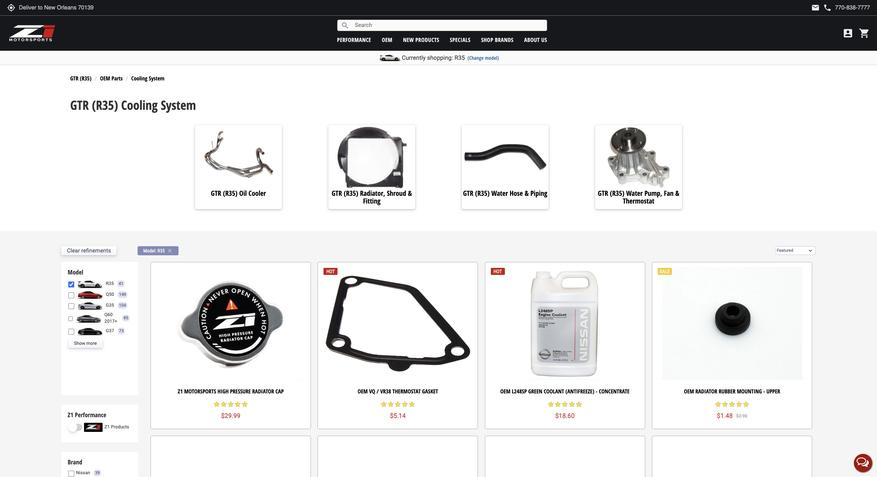 Task type: describe. For each thing, give the bounding box(es) containing it.
model: r35 close
[[143, 248, 173, 254]]

model
[[68, 268, 83, 276]]

water for hose
[[491, 189, 508, 198]]

close
[[167, 248, 173, 254]]

fan
[[664, 189, 674, 198]]

fitting
[[363, 196, 381, 206]]

gtr (r35) link
[[70, 75, 91, 82]]

(r35) for gtr (r35) water hose & piping
[[475, 189, 490, 198]]

pressure
[[230, 388, 251, 396]]

radiator,
[[360, 189, 385, 198]]

& for shroud
[[408, 189, 412, 198]]

gtr for gtr (r35)
[[70, 75, 78, 82]]

0 vertical spatial system
[[149, 75, 164, 82]]

11 star from the left
[[380, 401, 387, 408]]

shopping:
[[427, 54, 453, 61]]

about us link
[[524, 36, 547, 44]]

infiniti q50 sedan hybrid v37 2014 2015 2016 2017 2018 2019 2020 vq37vhr 2.0t 3.0t 3.7l red sport redsport vr30ddtt z1 motorsports image
[[76, 290, 104, 300]]

1 vertical spatial cooling
[[121, 97, 158, 114]]

star star star star star for pressure
[[213, 401, 248, 408]]

mail link
[[811, 4, 820, 12]]

q50
[[106, 292, 114, 297]]

Search search field
[[349, 20, 547, 31]]

upper
[[767, 388, 780, 396]]

green
[[528, 388, 542, 396]]

13 star from the left
[[394, 401, 401, 408]]

oem radiator rubber mounting - upper
[[684, 388, 780, 396]]

$5.14
[[390, 413, 406, 420]]

z1 performance
[[68, 411, 106, 419]]

(r35) for gtr (r35)
[[80, 75, 91, 82]]

performance
[[75, 411, 106, 419]]

g35
[[106, 303, 114, 308]]

gtr (r35) water pump, fan & thermostat link
[[595, 189, 682, 206]]

q60
[[104, 312, 113, 318]]

(r35) for gtr (r35) cooling system
[[92, 97, 118, 114]]

nissan
[[76, 471, 90, 476]]

2 star from the left
[[722, 401, 729, 408]]

mounting
[[737, 388, 762, 396]]

12 star from the left
[[387, 401, 394, 408]]

14 star from the left
[[401, 401, 408, 408]]

3 star from the left
[[729, 401, 736, 408]]

products
[[416, 36, 439, 44]]

gtr (r35) radiator, shroud & fitting link
[[328, 189, 415, 206]]

$2.90
[[736, 414, 747, 419]]

star star star star star for vr38
[[380, 401, 415, 408]]

/
[[377, 388, 379, 396]]

infiniti q60 coupe cv37 2017 2018 2019 2020 2.0t 3.0t red sport redsport vr30ddtt z1 motorsports image
[[75, 314, 103, 323]]

(antifreeze)
[[566, 388, 594, 396]]

2 radiator from the left
[[696, 388, 717, 396]]

z1 for z1 motorsports high pressure radiator cap
[[178, 388, 183, 396]]

oem l248sp green coolant (antifreeze) - concentrate
[[500, 388, 630, 396]]

gtr (r35) water hose & piping link
[[462, 189, 549, 202]]

$29.99
[[221, 413, 240, 420]]

oem parts link
[[100, 75, 123, 82]]

vr38
[[380, 388, 391, 396]]

new products
[[403, 36, 439, 44]]

nissan r35 gtr gt-r awd twin turbo 2009 2010 2011 2012 2013 2014 2015 2016 2017 2018 2019 2020 vr38dett z1 motorsports image
[[76, 280, 104, 289]]

8 star from the left
[[227, 401, 234, 408]]

account_box link
[[841, 28, 855, 39]]

5 star from the left
[[743, 401, 750, 408]]

gtr (r35)
[[70, 75, 91, 82]]

18 star from the left
[[562, 401, 569, 408]]

$1.48
[[717, 413, 733, 420]]

(change model) link
[[468, 55, 499, 61]]

pump,
[[645, 189, 662, 198]]

oem for oem vq / vr38 thermostat gasket
[[358, 388, 368, 396]]

specials
[[450, 36, 471, 44]]

hose
[[510, 189, 523, 198]]

cooling system link
[[131, 75, 164, 82]]

model:
[[143, 248, 156, 254]]

mail phone
[[811, 4, 832, 12]]

cooling system
[[131, 75, 164, 82]]

about
[[524, 36, 540, 44]]

show more
[[74, 341, 97, 346]]

infiniti g37 coupe sedan convertible v36 cv36 hv36 skyline 2008 2009 2010 2011 2012 2013 3.7l vq37vhr z1 motorsports image
[[76, 327, 104, 336]]

about us
[[524, 36, 547, 44]]

shop brands
[[481, 36, 514, 44]]

cap
[[276, 388, 284, 396]]

rubber
[[719, 388, 736, 396]]

concentrate
[[599, 388, 630, 396]]

search
[[341, 21, 349, 30]]

gtr (r35) oil cooler link
[[195, 189, 282, 202]]

high
[[218, 388, 229, 396]]

104
[[119, 303, 126, 308]]

clear refinements button
[[61, 246, 117, 256]]

2017+
[[104, 319, 117, 324]]

$18.60
[[555, 413, 575, 420]]

1 radiator from the left
[[252, 388, 274, 396]]

mail
[[811, 4, 820, 12]]

z1 for z1 products
[[104, 425, 110, 430]]

clear refinements
[[67, 248, 111, 254]]

gasket
[[422, 388, 438, 396]]

2 - from the left
[[763, 388, 765, 396]]

1 star from the left
[[715, 401, 722, 408]]

clear
[[67, 248, 80, 254]]

cooler
[[249, 189, 266, 198]]

piping
[[531, 189, 547, 198]]

20 star from the left
[[576, 401, 583, 408]]

z1 products
[[104, 425, 129, 430]]

infiniti g35 coupe sedan v35 v36 skyline 2003 2004 2005 2006 2007 2008 3.5l vq35de revup rev up vq35hr z1 motorsports image
[[76, 301, 104, 310]]

7 star from the left
[[220, 401, 227, 408]]

motorsports
[[184, 388, 216, 396]]



Task type: vqa. For each thing, say whether or not it's contained in the screenshot.
axle in the the NVA 2017+ Infiniti Q60 3.0tt Front CV Axle (AWD) $160.74
no



Task type: locate. For each thing, give the bounding box(es) containing it.
0 horizontal spatial &
[[408, 189, 412, 198]]

cooling down cooling system
[[121, 97, 158, 114]]

9 star from the left
[[234, 401, 241, 408]]

4 star star star star star from the left
[[548, 401, 583, 408]]

1 horizontal spatial thermostat
[[623, 196, 654, 206]]

z1 left products
[[104, 425, 110, 430]]

gtr inside the gtr (r35) water pump, fan & thermostat
[[598, 189, 608, 198]]

1 star star star star star from the left
[[715, 401, 750, 408]]

None checkbox
[[68, 282, 74, 288], [68, 304, 74, 309], [68, 329, 74, 335], [68, 471, 74, 477], [68, 282, 74, 288], [68, 304, 74, 309], [68, 329, 74, 335], [68, 471, 74, 477]]

star star star star star up '$18.60'
[[548, 401, 583, 408]]

15 star from the left
[[408, 401, 415, 408]]

brand
[[68, 458, 82, 467]]

10 star from the left
[[241, 401, 248, 408]]

17 star from the left
[[555, 401, 562, 408]]

(change
[[468, 55, 484, 61]]

currently shopping: r35 (change model)
[[402, 54, 499, 61]]

z1 motorsports logo image
[[9, 25, 56, 42]]

2 horizontal spatial &
[[675, 189, 679, 198]]

0 horizontal spatial -
[[596, 388, 598, 396]]

cooling right parts
[[131, 75, 147, 82]]

1 vertical spatial thermostat
[[392, 388, 421, 396]]

r35 inside "model: r35 close"
[[157, 248, 165, 254]]

account_box
[[843, 28, 854, 39]]

gtr (r35) water pump, fan & thermostat
[[598, 189, 679, 206]]

(r35) for gtr (r35) oil cooler
[[223, 189, 238, 198]]

gtr (r35) cooling system
[[70, 97, 196, 114]]

star star star star star
[[715, 401, 750, 408], [213, 401, 248, 408], [380, 401, 415, 408], [548, 401, 583, 408]]

$1.48 $2.90
[[717, 413, 747, 420]]

& for hose
[[525, 189, 529, 198]]

0 horizontal spatial water
[[491, 189, 508, 198]]

radiator left rubber
[[696, 388, 717, 396]]

water left pump,
[[626, 189, 643, 198]]

z1 motorsports high pressure radiator cap
[[178, 388, 284, 396]]

oil
[[239, 189, 247, 198]]

model)
[[485, 55, 499, 61]]

water for pump,
[[626, 189, 643, 198]]

star star star star star for mounting
[[715, 401, 750, 408]]

currently
[[402, 54, 426, 61]]

1 vertical spatial system
[[161, 97, 196, 114]]

shopping_cart
[[859, 28, 870, 39]]

refinements
[[81, 248, 111, 254]]

1 & from the left
[[408, 189, 412, 198]]

thermostat
[[623, 196, 654, 206], [392, 388, 421, 396]]

2 horizontal spatial r35
[[455, 54, 465, 61]]

new
[[403, 36, 414, 44]]

0 vertical spatial r35
[[455, 54, 465, 61]]

shop brands link
[[481, 36, 514, 44]]

gtr (r35) oil cooler
[[211, 189, 266, 198]]

show more button
[[68, 339, 102, 349]]

1 horizontal spatial -
[[763, 388, 765, 396]]

0 horizontal spatial z1
[[68, 411, 73, 419]]

oem for oem l248sp green coolant (antifreeze) - concentrate
[[500, 388, 511, 396]]

1 vertical spatial z1
[[68, 411, 73, 419]]

1 horizontal spatial radiator
[[696, 388, 717, 396]]

gtr for gtr (r35) water hose & piping
[[463, 189, 473, 198]]

gtr for gtr (r35) radiator, shroud & fitting
[[332, 189, 342, 198]]

& right hose
[[525, 189, 529, 198]]

oem for oem radiator rubber mounting - upper
[[684, 388, 694, 396]]

star star star star star up $1.48 $2.90
[[715, 401, 750, 408]]

& inside the gtr (r35) radiator, shroud & fitting
[[408, 189, 412, 198]]

(r35) for gtr (r35) radiator, shroud & fitting
[[344, 189, 358, 198]]

1 horizontal spatial &
[[525, 189, 529, 198]]

(r35) inside the gtr (r35) water pump, fan & thermostat
[[610, 189, 625, 198]]

1 horizontal spatial water
[[626, 189, 643, 198]]

& inside gtr (r35) water hose & piping link
[[525, 189, 529, 198]]

r35 up q50
[[106, 281, 114, 286]]

performance
[[337, 36, 371, 44]]

oem for oem parts
[[100, 75, 110, 82]]

3 & from the left
[[675, 189, 679, 198]]

star star star star star up $5.14
[[380, 401, 415, 408]]

(r35) inside the gtr (r35) radiator, shroud & fitting
[[344, 189, 358, 198]]

2 vertical spatial z1
[[104, 425, 110, 430]]

6 star from the left
[[213, 401, 220, 408]]

thermostat inside the gtr (r35) water pump, fan & thermostat
[[623, 196, 654, 206]]

thermostat left "fan" on the top right of page
[[623, 196, 654, 206]]

performance link
[[337, 36, 371, 44]]

z1 for z1 performance
[[68, 411, 73, 419]]

vq
[[369, 388, 375, 396]]

phone link
[[823, 4, 870, 12]]

2 vertical spatial r35
[[106, 281, 114, 286]]

g37
[[106, 329, 114, 334]]

& inside the gtr (r35) water pump, fan & thermostat
[[675, 189, 679, 198]]

shop
[[481, 36, 493, 44]]

oem link
[[382, 36, 392, 44]]

cooling
[[131, 75, 147, 82], [121, 97, 158, 114]]

16 star from the left
[[548, 401, 555, 408]]

parts
[[112, 75, 123, 82]]

new products link
[[403, 36, 439, 44]]

l248sp
[[512, 388, 527, 396]]

oem
[[382, 36, 392, 44], [100, 75, 110, 82], [358, 388, 368, 396], [500, 388, 511, 396], [684, 388, 694, 396]]

0 vertical spatial z1
[[178, 388, 183, 396]]

73
[[119, 329, 124, 334]]

(r35)
[[80, 75, 91, 82], [92, 97, 118, 114], [223, 189, 238, 198], [344, 189, 358, 198], [475, 189, 490, 198], [610, 189, 625, 198]]

1 - from the left
[[596, 388, 598, 396]]

shopping_cart link
[[857, 28, 870, 39]]

(r35) for gtr (r35) water pump, fan & thermostat
[[610, 189, 625, 198]]

0 horizontal spatial r35
[[106, 281, 114, 286]]

2 & from the left
[[525, 189, 529, 198]]

39
[[95, 471, 100, 476]]

gtr inside the gtr (r35) radiator, shroud & fitting
[[332, 189, 342, 198]]

z1 left performance
[[68, 411, 73, 419]]

water inside the gtr (r35) water pump, fan & thermostat
[[626, 189, 643, 198]]

0 vertical spatial cooling
[[131, 75, 147, 82]]

shroud
[[387, 189, 406, 198]]

show
[[74, 341, 85, 346]]

oem parts
[[100, 75, 123, 82]]

r35 left (change
[[455, 54, 465, 61]]

gtr (r35) radiator, shroud & fitting
[[332, 189, 412, 206]]

system
[[149, 75, 164, 82], [161, 97, 196, 114]]

star star star star star for coolant
[[548, 401, 583, 408]]

None checkbox
[[68, 293, 74, 299], [68, 316, 73, 322], [68, 293, 74, 299], [68, 316, 73, 322]]

1 horizontal spatial r35
[[157, 248, 165, 254]]

radiator left cap
[[252, 388, 274, 396]]

star star star star star up $29.99
[[213, 401, 248, 408]]

gtr
[[70, 75, 78, 82], [70, 97, 89, 114], [211, 189, 221, 198], [332, 189, 342, 198], [463, 189, 473, 198], [598, 189, 608, 198]]

oem for the oem link
[[382, 36, 392, 44]]

3 star star star star star from the left
[[380, 401, 415, 408]]

thermostat right vr38 at left
[[392, 388, 421, 396]]

gtr for gtr (r35) water pump, fan & thermostat
[[598, 189, 608, 198]]

more
[[86, 341, 97, 346]]

2 star star star star star from the left
[[213, 401, 248, 408]]

products
[[111, 425, 129, 430]]

4 star from the left
[[736, 401, 743, 408]]

r35 left 'close'
[[157, 248, 165, 254]]

0 horizontal spatial radiator
[[252, 388, 274, 396]]

oem vq / vr38 thermostat gasket
[[358, 388, 438, 396]]

1 vertical spatial r35
[[157, 248, 165, 254]]

1 water from the left
[[491, 189, 508, 198]]

water left hose
[[491, 189, 508, 198]]

149
[[119, 292, 126, 297]]

us
[[541, 36, 547, 44]]

-
[[596, 388, 598, 396], [763, 388, 765, 396]]

radiator
[[252, 388, 274, 396], [696, 388, 717, 396]]

2 horizontal spatial z1
[[178, 388, 183, 396]]

star
[[715, 401, 722, 408], [722, 401, 729, 408], [729, 401, 736, 408], [736, 401, 743, 408], [743, 401, 750, 408], [213, 401, 220, 408], [220, 401, 227, 408], [227, 401, 234, 408], [234, 401, 241, 408], [241, 401, 248, 408], [380, 401, 387, 408], [387, 401, 394, 408], [394, 401, 401, 408], [401, 401, 408, 408], [408, 401, 415, 408], [548, 401, 555, 408], [555, 401, 562, 408], [562, 401, 569, 408], [569, 401, 576, 408], [576, 401, 583, 408]]

coolant
[[544, 388, 564, 396]]

gtr for gtr (r35) cooling system
[[70, 97, 89, 114]]

19 star from the left
[[569, 401, 576, 408]]

q60 2017+
[[104, 312, 117, 324]]

z1 left motorsports
[[178, 388, 183, 396]]

0 horizontal spatial thermostat
[[392, 388, 421, 396]]

0 vertical spatial thermostat
[[623, 196, 654, 206]]

&
[[408, 189, 412, 198], [525, 189, 529, 198], [675, 189, 679, 198]]

- right (antifreeze)
[[596, 388, 598, 396]]

41
[[119, 281, 123, 286]]

1 horizontal spatial z1
[[104, 425, 110, 430]]

my_location
[[7, 4, 15, 12]]

- left upper
[[763, 388, 765, 396]]

85
[[124, 316, 128, 321]]

& right shroud
[[408, 189, 412, 198]]

gtr for gtr (r35) oil cooler
[[211, 189, 221, 198]]

specials link
[[450, 36, 471, 44]]

2 water from the left
[[626, 189, 643, 198]]

z1
[[178, 388, 183, 396], [68, 411, 73, 419], [104, 425, 110, 430]]

brands
[[495, 36, 514, 44]]

& right "fan" on the top right of page
[[675, 189, 679, 198]]



